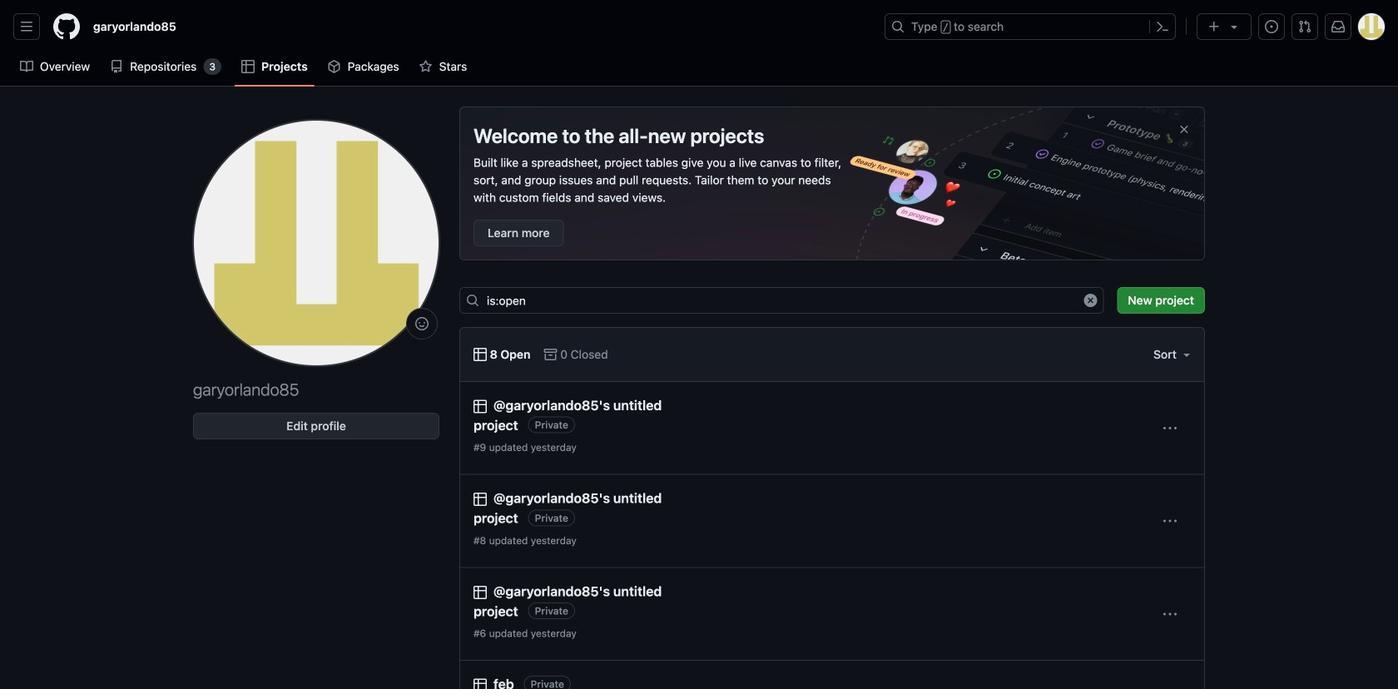 Task type: vqa. For each thing, say whether or not it's contained in the screenshot.
git pull request icon
yes



Task type: describe. For each thing, give the bounding box(es) containing it.
plus image
[[1208, 20, 1221, 33]]

1 table image from the top
[[474, 348, 487, 361]]

notifications image
[[1332, 20, 1345, 33]]

close image
[[1178, 123, 1191, 136]]

book image
[[20, 60, 33, 73]]

kebab horizontal image
[[1164, 608, 1177, 621]]

table image for 1st kebab horizontal image from the bottom
[[474, 493, 487, 506]]

clear image
[[1084, 294, 1098, 307]]

repo image
[[110, 60, 123, 73]]

0 horizontal spatial triangle down image
[[1181, 348, 1194, 361]]

2 kebab horizontal image from the top
[[1164, 515, 1177, 528]]



Task type: locate. For each thing, give the bounding box(es) containing it.
1 vertical spatial kebab horizontal image
[[1164, 515, 1177, 528]]

git pull request image
[[1299, 20, 1312, 33]]

search image
[[466, 294, 480, 307]]

table image
[[474, 348, 487, 361], [474, 679, 487, 689]]

2 table image from the top
[[474, 679, 487, 689]]

triangle down image
[[1228, 20, 1241, 33], [1181, 348, 1194, 361]]

1 kebab horizontal image from the top
[[1164, 422, 1177, 435]]

table image for kebab horizontal icon
[[474, 586, 487, 599]]

smiley image
[[415, 317, 429, 331]]

table image
[[241, 60, 255, 73], [474, 400, 487, 413], [474, 493, 487, 506], [474, 586, 487, 599]]

0 vertical spatial kebab horizontal image
[[1164, 422, 1177, 435]]

kebab horizontal image
[[1164, 422, 1177, 435], [1164, 515, 1177, 528]]

0 vertical spatial table image
[[474, 348, 487, 361]]

1 vertical spatial triangle down image
[[1181, 348, 1194, 361]]

archive image
[[544, 348, 557, 361]]

issue opened image
[[1266, 20, 1279, 33]]

0 vertical spatial triangle down image
[[1228, 20, 1241, 33]]

Search all projects text field
[[460, 287, 1104, 314]]

command palette image
[[1156, 20, 1170, 33]]

package image
[[328, 60, 341, 73]]

table image for 2nd kebab horizontal image from the bottom of the page
[[474, 400, 487, 413]]

1 vertical spatial table image
[[474, 679, 487, 689]]

1 horizontal spatial triangle down image
[[1228, 20, 1241, 33]]

change your avatar image
[[193, 120, 440, 366]]

star image
[[419, 60, 433, 73]]

homepage image
[[53, 13, 80, 40]]



